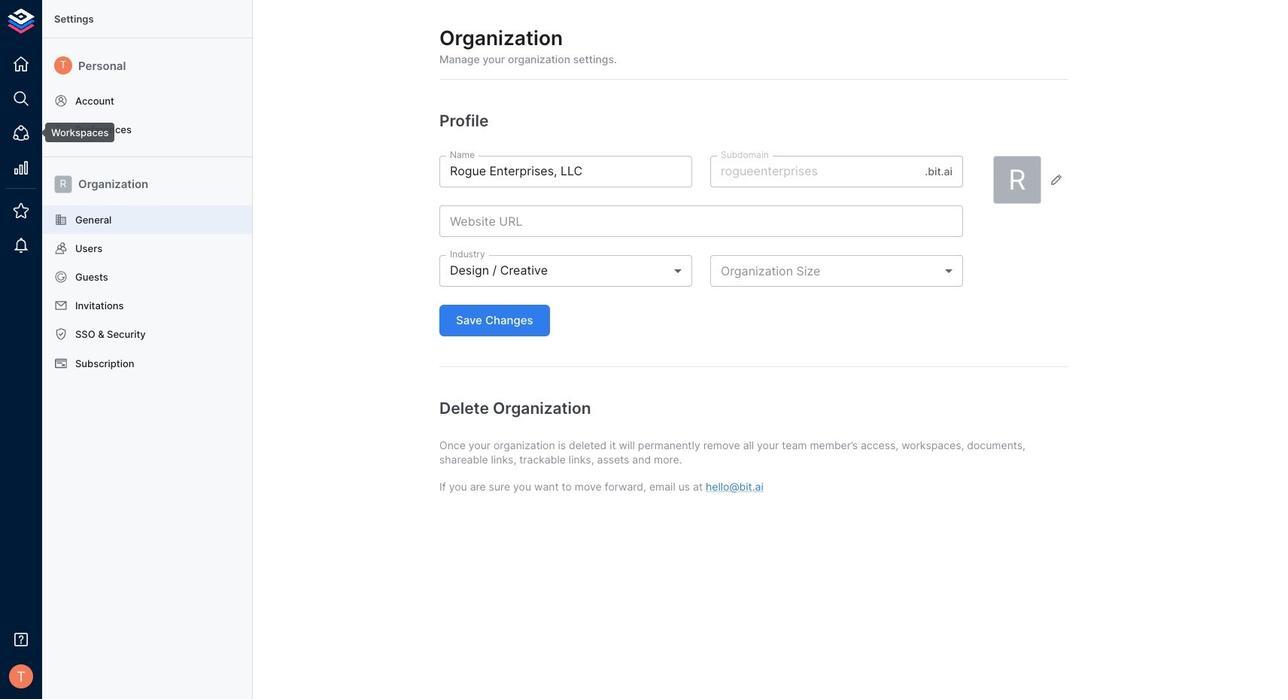 Task type: vqa. For each thing, say whether or not it's contained in the screenshot.
second help image from the top of the page
no



Task type: locate. For each thing, give the bounding box(es) containing it.
tooltip
[[35, 123, 115, 142]]

None field
[[710, 255, 963, 287]]

  field
[[439, 255, 692, 287]]



Task type: describe. For each thing, give the bounding box(es) containing it.
https:// text field
[[439, 205, 963, 237]]

Acme Company text field
[[439, 156, 692, 187]]

acme text field
[[710, 156, 919, 187]]



